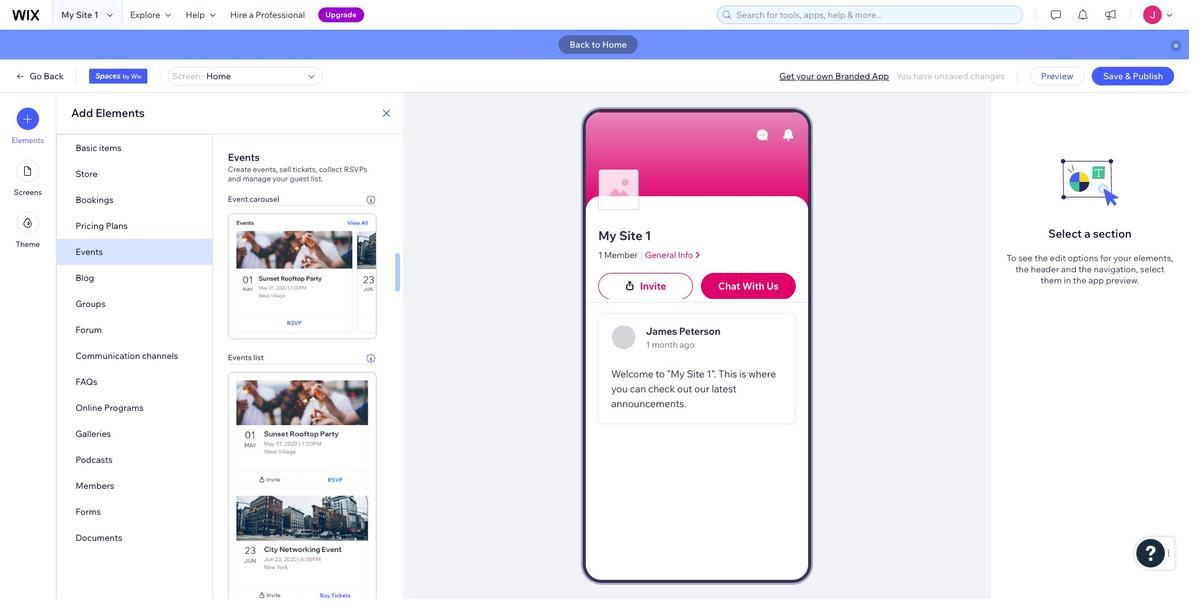 Task type: vqa. For each thing, say whether or not it's contained in the screenshot.
Publish at the right top of page
yes



Task type: locate. For each thing, give the bounding box(es) containing it.
a right hire
[[249, 9, 254, 20]]

events left list
[[228, 353, 252, 363]]

site left 1".
[[687, 368, 705, 381]]

james peterson 1 month ago
[[646, 325, 721, 351]]

0 horizontal spatial back
[[44, 71, 64, 82]]

and
[[228, 174, 241, 183], [1062, 264, 1077, 275]]

preview button
[[1031, 67, 1086, 86]]

0 horizontal spatial elements
[[12, 136, 44, 145]]

site inside my site 1 1 member | general info
[[620, 228, 643, 243]]

1 for my site 1
[[94, 9, 98, 20]]

0 horizontal spatial my
[[61, 9, 74, 20]]

0 vertical spatial events
[[228, 151, 260, 163]]

guest
[[290, 174, 310, 183]]

podcasts
[[76, 455, 113, 466]]

navigation,
[[1095, 264, 1139, 275]]

your inside events create events, sell tickets, collect rsvps and manage your guest list.
[[273, 174, 288, 183]]

menu bar
[[57, 135, 213, 552]]

publish
[[1134, 71, 1164, 82]]

back to home button
[[559, 35, 639, 54]]

store
[[76, 169, 98, 180]]

events inside menu bar
[[76, 247, 103, 258]]

add
[[71, 106, 93, 120]]

1 horizontal spatial a
[[1085, 227, 1091, 241]]

2 horizontal spatial site
[[687, 368, 705, 381]]

0 vertical spatial your
[[797, 71, 815, 82]]

elements up the items at the top of page
[[96, 106, 145, 120]]

my site 1 1 member | general info
[[599, 228, 693, 261]]

1 vertical spatial site
[[620, 228, 643, 243]]

own
[[817, 71, 834, 82]]

0 vertical spatial my
[[61, 9, 74, 20]]

1 horizontal spatial my
[[599, 228, 617, 243]]

to left home
[[592, 39, 601, 50]]

to inside welcome to "my site 1". this is where you can check out our latest announcements.
[[656, 368, 665, 381]]

your right get
[[797, 71, 815, 82]]

site up member
[[620, 228, 643, 243]]

go
[[30, 71, 42, 82]]

events create events, sell tickets, collect rsvps and manage your guest list.
[[228, 151, 368, 183]]

with
[[743, 280, 765, 293]]

get
[[780, 71, 795, 82]]

back
[[570, 39, 590, 50], [44, 71, 64, 82]]

1 vertical spatial to
[[656, 368, 665, 381]]

james
[[646, 325, 678, 338]]

0 horizontal spatial to
[[592, 39, 601, 50]]

elements up the "screens" button on the top left of the page
[[12, 136, 44, 145]]

have
[[914, 71, 933, 82]]

my inside my site 1 1 member | general info
[[599, 228, 617, 243]]

site inside welcome to "my site 1". this is where you can check out our latest announcements.
[[687, 368, 705, 381]]

1 horizontal spatial site
[[620, 228, 643, 243]]

collect
[[319, 165, 342, 174]]

events up create
[[228, 151, 260, 163]]

hire a professional
[[230, 9, 305, 20]]

2 vertical spatial events
[[228, 353, 252, 363]]

0 horizontal spatial site
[[76, 9, 92, 20]]

you
[[897, 71, 912, 82]]

back right go
[[44, 71, 64, 82]]

1 vertical spatial a
[[1085, 227, 1091, 241]]

events inside events create events, sell tickets, collect rsvps and manage your guest list.
[[228, 151, 260, 163]]

peterson
[[680, 325, 721, 338]]

0 vertical spatial back
[[570, 39, 590, 50]]

info
[[678, 250, 693, 261]]

invite button
[[599, 273, 694, 300]]

1 left explore
[[94, 9, 98, 20]]

to up check
[[656, 368, 665, 381]]

your
[[797, 71, 815, 82], [273, 174, 288, 183], [1114, 253, 1132, 264]]

events list
[[228, 353, 264, 363]]

events for events create events, sell tickets, collect rsvps and manage your guest list.
[[228, 151, 260, 163]]

1 horizontal spatial your
[[797, 71, 815, 82]]

1 horizontal spatial elements
[[96, 106, 145, 120]]

0 horizontal spatial a
[[249, 9, 254, 20]]

1
[[94, 9, 98, 20], [646, 228, 652, 243], [599, 250, 603, 261], [646, 340, 650, 351]]

explore
[[130, 9, 160, 20]]

elements button
[[12, 108, 44, 145]]

select a section
[[1049, 227, 1133, 241]]

save & publish
[[1104, 71, 1164, 82]]

chat with us
[[719, 280, 779, 293]]

|
[[641, 249, 643, 261]]

announcements
[[736, 290, 803, 301]]

a for section
[[1085, 227, 1091, 241]]

1 left "month"
[[646, 340, 650, 351]]

events
[[228, 151, 260, 163], [76, 247, 103, 258], [228, 353, 252, 363]]

1 vertical spatial my
[[599, 228, 617, 243]]

event
[[228, 194, 248, 204]]

screen:
[[172, 71, 203, 82]]

events for events list
[[228, 353, 252, 363]]

a inside 'link'
[[249, 9, 254, 20]]

0 vertical spatial a
[[249, 9, 254, 20]]

"my
[[667, 368, 685, 381]]

select
[[1049, 227, 1083, 241]]

menu
[[0, 100, 56, 257]]

0 vertical spatial to
[[592, 39, 601, 50]]

a right select
[[1085, 227, 1091, 241]]

your left guest
[[273, 174, 288, 183]]

2 horizontal spatial your
[[1114, 253, 1132, 264]]

site left explore
[[76, 9, 92, 20]]

0 vertical spatial elements
[[96, 106, 145, 120]]

1 horizontal spatial to
[[656, 368, 665, 381]]

documents
[[76, 533, 122, 544]]

back to home
[[570, 39, 627, 50]]

1".
[[707, 368, 717, 381]]

blog
[[76, 273, 94, 284]]

forum
[[76, 325, 102, 336]]

1 for james peterson 1 month ago
[[646, 340, 650, 351]]

1 inside james peterson 1 month ago
[[646, 340, 650, 351]]

1 up general
[[646, 228, 652, 243]]

a
[[249, 9, 254, 20], [1085, 227, 1091, 241]]

your right for
[[1114, 253, 1132, 264]]

ago
[[680, 340, 695, 351]]

add elements
[[71, 106, 145, 120]]

0 horizontal spatial your
[[273, 174, 288, 183]]

groups
[[76, 299, 106, 310]]

0 vertical spatial site
[[76, 9, 92, 20]]

latest
[[712, 383, 737, 396]]

elements
[[96, 106, 145, 120], [12, 136, 44, 145]]

1 vertical spatial elements
[[12, 136, 44, 145]]

1 vertical spatial events
[[76, 247, 103, 258]]

1 vertical spatial your
[[273, 174, 288, 183]]

to inside button
[[592, 39, 601, 50]]

get your own branded app
[[780, 71, 890, 82]]

1 horizontal spatial and
[[1062, 264, 1077, 275]]

2 vertical spatial your
[[1114, 253, 1132, 264]]

elements,
[[1134, 253, 1174, 264]]

members
[[76, 481, 114, 492]]

plans
[[106, 221, 128, 232]]

1 horizontal spatial back
[[570, 39, 590, 50]]

upgrade
[[326, 10, 357, 19]]

my site 1 button
[[599, 227, 796, 245]]

back left home
[[570, 39, 590, 50]]

go back button
[[15, 71, 64, 82]]

site for my site 1
[[76, 9, 92, 20]]

2 vertical spatial site
[[687, 368, 705, 381]]

0 vertical spatial and
[[228, 174, 241, 183]]

rsvps
[[344, 165, 368, 174]]

None field
[[203, 68, 305, 85]]

Search for tools, apps, help & more... field
[[733, 6, 1020, 24]]

channels
[[142, 351, 178, 362]]

0 horizontal spatial and
[[228, 174, 241, 183]]

preview.
[[1107, 275, 1140, 286]]

go back
[[30, 71, 64, 82]]

1 vertical spatial and
[[1062, 264, 1077, 275]]

events for events
[[76, 247, 103, 258]]

events down pricing
[[76, 247, 103, 258]]



Task type: describe. For each thing, give the bounding box(es) containing it.
my for my site 1 1 member | general info
[[599, 228, 617, 243]]

invite
[[641, 280, 667, 293]]

a for professional
[[249, 9, 254, 20]]

to
[[1007, 253, 1017, 264]]

carousel
[[250, 194, 280, 204]]

&
[[1126, 71, 1132, 82]]

online
[[76, 403, 102, 414]]

1 member button
[[599, 249, 638, 261]]

galleries
[[76, 429, 111, 440]]

basic
[[76, 143, 97, 154]]

communication channels
[[76, 351, 178, 362]]

app
[[873, 71, 890, 82]]

upgrade button
[[318, 7, 364, 22]]

unsaved
[[935, 71, 969, 82]]

welcome
[[612, 368, 654, 381]]

events,
[[253, 165, 278, 174]]

home
[[603, 39, 627, 50]]

help
[[186, 9, 205, 20]]

header
[[1032, 264, 1060, 275]]

to see the edit options for your elements, the header and the navigation, select them in the app preview.
[[1007, 253, 1174, 286]]

help button
[[178, 0, 223, 30]]

you
[[612, 383, 628, 396]]

pricing
[[76, 221, 104, 232]]

you have unsaved changes
[[897, 71, 1005, 82]]

1 for my site 1 1 member | general info
[[646, 228, 652, 243]]

create
[[228, 165, 251, 174]]

list
[[254, 353, 264, 363]]

get your own branded app button
[[780, 71, 890, 82]]

chat with us button
[[702, 273, 796, 300]]

manage
[[243, 174, 271, 183]]

forms
[[76, 507, 101, 518]]

screens
[[14, 188, 42, 197]]

bookings
[[76, 195, 114, 206]]

site for my site 1 1 member | general info
[[620, 228, 643, 243]]

branded
[[836, 71, 871, 82]]

preview
[[1042, 71, 1074, 82]]

app
[[1089, 275, 1105, 286]]

this
[[719, 368, 738, 381]]

1 vertical spatial back
[[44, 71, 64, 82]]

save
[[1104, 71, 1124, 82]]

my for my site 1
[[61, 9, 74, 20]]

and inside to see the edit options for your elements, the header and the navigation, select them in the app preview.
[[1062, 264, 1077, 275]]

basic items
[[76, 143, 122, 154]]

back inside button
[[570, 39, 590, 50]]

back to home alert
[[0, 30, 1190, 59]]

items
[[99, 143, 122, 154]]

menu containing elements
[[0, 100, 56, 257]]

chat
[[719, 280, 741, 293]]

1 left member
[[599, 250, 603, 261]]

menu bar containing basic items
[[57, 135, 213, 552]]

for
[[1101, 253, 1112, 264]]

is
[[740, 368, 747, 381]]

pricing plans
[[76, 221, 128, 232]]

out
[[678, 383, 693, 396]]

professional
[[256, 9, 305, 20]]

faqs
[[76, 377, 97, 388]]

general
[[645, 250, 677, 261]]

us
[[767, 280, 779, 293]]

tickets,
[[293, 165, 318, 174]]

and inside events create events, sell tickets, collect rsvps and manage your guest list.
[[228, 174, 241, 183]]

save & publish button
[[1093, 67, 1175, 86]]

them
[[1041, 275, 1063, 286]]

options
[[1069, 253, 1099, 264]]

see
[[1019, 253, 1033, 264]]

screens button
[[14, 160, 42, 197]]

online programs
[[76, 403, 144, 414]]

to for back
[[592, 39, 601, 50]]

changes
[[971, 71, 1005, 82]]

event carousel
[[228, 194, 280, 204]]

theme
[[16, 240, 40, 249]]

can
[[630, 383, 647, 396]]

my site 1
[[61, 9, 98, 20]]

section
[[1094, 227, 1133, 241]]

sell
[[280, 165, 291, 174]]

your inside to see the edit options for your elements, the header and the navigation, select them in the app preview.
[[1114, 253, 1132, 264]]

communication
[[76, 351, 140, 362]]

to for welcome
[[656, 368, 665, 381]]

theme button
[[16, 212, 40, 249]]

header
[[773, 115, 803, 126]]

list.
[[311, 174, 323, 183]]

check
[[649, 383, 675, 396]]

welcome to "my site 1". this is where you can check out our latest announcements.
[[612, 368, 779, 411]]

programs
[[104, 403, 144, 414]]



